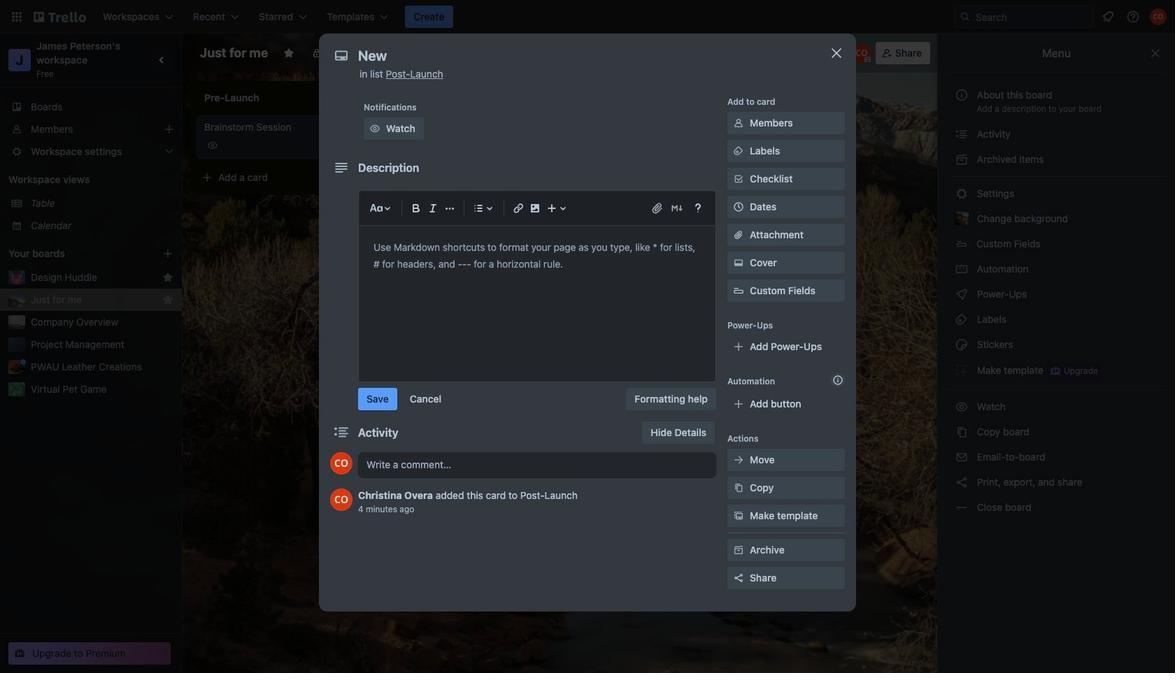Task type: describe. For each thing, give the bounding box(es) containing it.
text formatting group
[[408, 200, 458, 217]]

2 starred icon image from the top
[[162, 295, 174, 306]]

text styles image
[[368, 200, 385, 217]]

lists image
[[470, 200, 487, 217]]

open help dialog image
[[690, 200, 707, 217]]

christina overa (christinaovera) image inside primary element
[[1151, 8, 1167, 25]]

1 starred icon image from the top
[[162, 272, 174, 283]]

primary element
[[0, 0, 1176, 34]]

attach and insert link image
[[651, 202, 665, 216]]

0 notifications image
[[1100, 8, 1117, 25]]

board image
[[380, 47, 391, 58]]

Search field
[[971, 7, 1094, 27]]

close dialog image
[[829, 45, 845, 62]]

search image
[[960, 11, 971, 22]]

star or unstar board image
[[284, 48, 295, 59]]

Board name text field
[[193, 42, 275, 64]]



Task type: vqa. For each thing, say whether or not it's contained in the screenshot.
like inside Lists in Trello help you organize your cards by status. They can represent different things like a collection of ideas or tasks within a larger project. However, whether it's basic Kanban, a sales pipeline, a marketing calendar, or robust project management, what matters most is establishing a workflow for the way your team works.
no



Task type: locate. For each thing, give the bounding box(es) containing it.
link ⌘k image
[[510, 200, 527, 217]]

bold ⌘b image
[[408, 200, 425, 217]]

None text field
[[351, 43, 813, 69]]

image image
[[527, 200, 544, 217]]

sm image
[[732, 116, 746, 130], [368, 122, 382, 136], [955, 288, 969, 302], [955, 338, 969, 352], [955, 426, 969, 440], [732, 454, 746, 468], [955, 501, 969, 515], [732, 544, 746, 558]]

christina overa (christinaovera) image
[[1151, 8, 1167, 25], [852, 43, 872, 63], [330, 453, 353, 475], [330, 489, 353, 512]]

your boards with 6 items element
[[8, 246, 141, 262]]

italic ⌘i image
[[425, 200, 442, 217]]

0 vertical spatial starred icon image
[[162, 272, 174, 283]]

view markdown image
[[670, 202, 684, 216]]

Main content area, start typing to enter text. text field
[[374, 239, 701, 273]]

editor toolbar
[[365, 197, 710, 220]]

more formatting image
[[442, 200, 458, 217]]

starred icon image
[[162, 272, 174, 283], [162, 295, 174, 306]]

add board image
[[162, 248, 174, 260]]

create from template… image
[[358, 172, 370, 183]]

Write a comment text field
[[358, 453, 717, 478]]

open information menu image
[[1127, 10, 1141, 24]]

sm image
[[704, 42, 724, 62], [955, 127, 969, 141], [732, 144, 746, 158], [955, 153, 969, 167], [955, 187, 969, 201], [732, 256, 746, 270], [955, 262, 969, 276], [955, 313, 969, 327], [955, 363, 969, 377], [955, 400, 969, 414], [955, 451, 969, 465], [955, 476, 969, 490], [732, 482, 746, 496], [732, 510, 746, 523]]

1 vertical spatial starred icon image
[[162, 295, 174, 306]]



